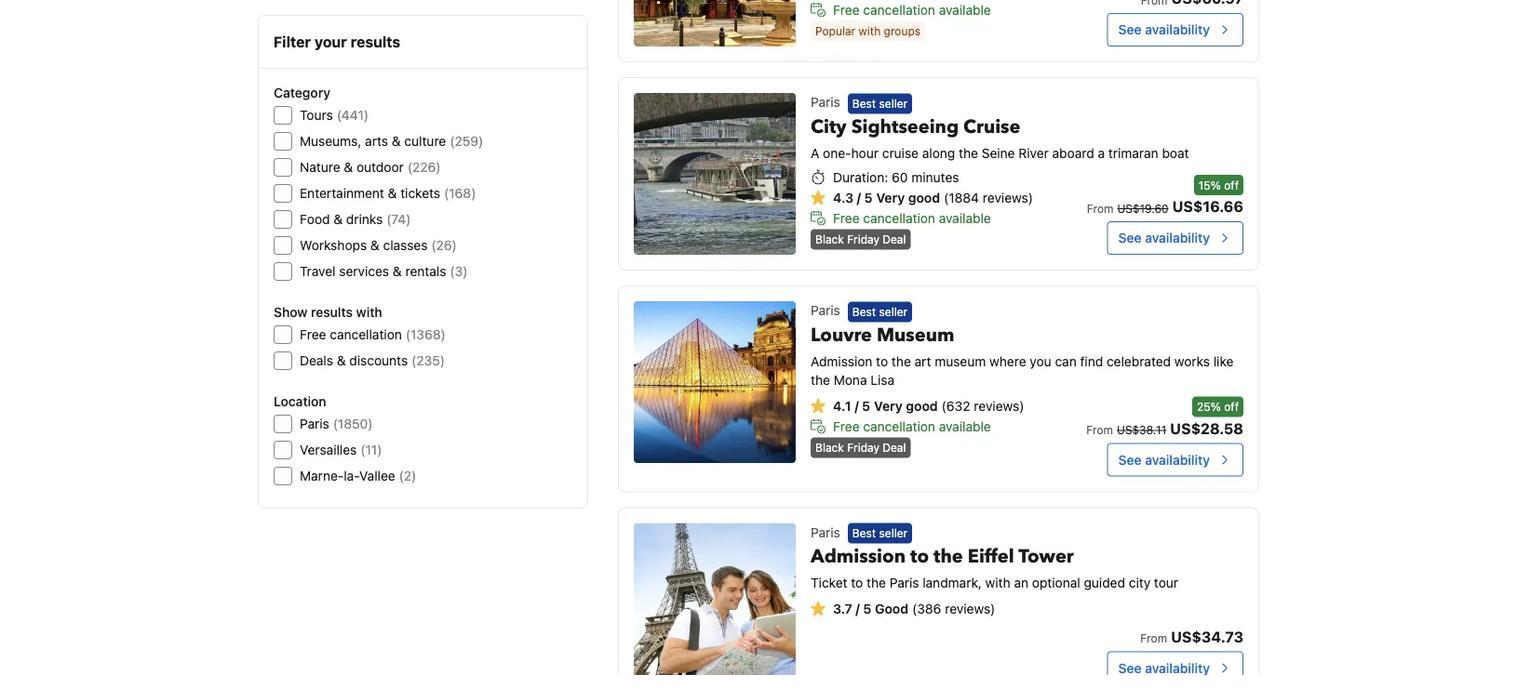 Task type: vqa. For each thing, say whether or not it's contained in the screenshot.
England link
no



Task type: describe. For each thing, give the bounding box(es) containing it.
versailles
[[300, 443, 357, 458]]

reviews) for 4.1 / 5 very good (632 reviews)
[[974, 398, 1025, 414]]

lisa
[[871, 372, 895, 388]]

versailles (11)
[[300, 443, 382, 458]]

60
[[892, 169, 908, 185]]

25% off
[[1197, 401, 1239, 414]]

/ for 3.7
[[856, 602, 860, 617]]

find
[[1080, 354, 1103, 369]]

us$34.73
[[1171, 628, 1244, 646]]

seller for to
[[879, 528, 908, 541]]

& for nature & outdoor
[[344, 160, 353, 175]]

1 see from the top
[[1119, 22, 1142, 37]]

eiffel
[[968, 544, 1014, 570]]

3.7 / 5 good (386 reviews)
[[833, 602, 996, 617]]

along
[[922, 145, 955, 160]]

an
[[1014, 575, 1029, 591]]

& for food & drinks
[[334, 212, 343, 227]]

(1884
[[944, 190, 979, 205]]

us$38.11
[[1117, 424, 1167, 437]]

workshops
[[300, 238, 367, 253]]

popular
[[816, 24, 856, 38]]

celebrated
[[1107, 354, 1171, 369]]

1 deal from the top
[[883, 233, 906, 246]]

museums, arts & culture (259)
[[300, 134, 483, 149]]

see availability for louvre museum
[[1119, 452, 1210, 468]]

marne-
[[300, 469, 344, 484]]

(26)
[[431, 238, 457, 253]]

museums,
[[300, 134, 362, 149]]

one-
[[823, 145, 851, 160]]

us$19.60
[[1118, 202, 1169, 215]]

best for city
[[853, 97, 876, 110]]

popular with groups
[[816, 24, 921, 38]]

best for admission
[[853, 528, 876, 541]]

5 for 4.1 / 5
[[862, 398, 871, 414]]

admission to disneyland® paris image
[[634, 0, 796, 47]]

tower
[[1019, 544, 1074, 570]]

hour
[[851, 145, 879, 160]]

seller for sightseeing
[[879, 97, 908, 110]]

from for louvre museum
[[1087, 424, 1113, 437]]

classes
[[383, 238, 428, 253]]

us$16.66
[[1173, 198, 1244, 216]]

from inside from us$34.73
[[1141, 632, 1168, 645]]

best seller for to
[[853, 528, 908, 541]]

food & drinks (74)
[[300, 212, 411, 227]]

availability for city sightseeing cruise
[[1145, 230, 1210, 246]]

museum
[[935, 354, 986, 369]]

city sightseeing cruise a one-hour cruise along the seine river aboard a trimaran boat
[[811, 114, 1189, 160]]

show results with
[[274, 305, 382, 320]]

1 horizontal spatial with
[[859, 24, 881, 38]]

1 vertical spatial results
[[311, 305, 353, 320]]

ticket
[[811, 575, 848, 591]]

city
[[811, 114, 847, 139]]

good
[[875, 602, 909, 617]]

filter your results
[[274, 33, 401, 51]]

location
[[274, 394, 326, 410]]

off for city sightseeing cruise
[[1224, 179, 1239, 192]]

deals
[[300, 353, 333, 369]]

culture
[[404, 134, 446, 149]]

works
[[1175, 354, 1210, 369]]

(632
[[942, 398, 971, 414]]

mona
[[834, 372, 867, 388]]

tickets
[[401, 186, 440, 201]]

art
[[915, 354, 931, 369]]

duration:
[[833, 169, 888, 185]]

(259)
[[450, 134, 483, 149]]

(11)
[[361, 443, 382, 458]]

(74)
[[387, 212, 411, 227]]

4.3
[[833, 190, 854, 205]]

workshops & classes (26)
[[300, 238, 457, 253]]

louvre
[[811, 322, 872, 348]]

(386
[[912, 602, 942, 617]]

cancellation down 4.3 / 5 very good (1884 reviews)
[[863, 210, 936, 226]]

(2)
[[399, 469, 417, 484]]

discounts
[[349, 353, 408, 369]]

free cancellation (1368)
[[300, 327, 446, 343]]

admission inside the louvre museum admission to the art museum where you can find celebrated works like the mona lisa
[[811, 354, 873, 369]]

optional
[[1032, 575, 1081, 591]]

admission to the eiffel tower image
[[634, 524, 796, 676]]

arts
[[365, 134, 388, 149]]

3.7
[[833, 602, 852, 617]]

drinks
[[346, 212, 383, 227]]

cancellation up 'groups'
[[863, 2, 936, 17]]

see availability for city sightseeing cruise
[[1119, 230, 1210, 246]]

your
[[315, 33, 347, 51]]

seine
[[982, 145, 1015, 160]]

to inside the louvre museum admission to the art museum where you can find celebrated works like the mona lisa
[[876, 354, 888, 369]]

tour
[[1154, 575, 1179, 591]]

best for louvre
[[853, 306, 876, 319]]

food
[[300, 212, 330, 227]]

the left art
[[892, 354, 911, 369]]

la-
[[344, 469, 359, 484]]

filter
[[274, 33, 311, 51]]

2 friday from the top
[[847, 442, 880, 455]]

us$28.58
[[1170, 420, 1244, 437]]

25%
[[1197, 401, 1221, 414]]

category
[[274, 85, 330, 101]]

vallee
[[359, 469, 395, 484]]

best seller for sightseeing
[[853, 97, 908, 110]]

4.1
[[833, 398, 852, 414]]

availability for louvre museum
[[1145, 452, 1210, 468]]

2 horizontal spatial to
[[910, 544, 929, 570]]

(226)
[[408, 160, 441, 175]]

city sightseeing cruise image
[[634, 93, 796, 255]]

louvre museum admission to the art museum where you can find celebrated works like the mona lisa
[[811, 322, 1234, 388]]

0 vertical spatial results
[[351, 33, 401, 51]]

free up the popular
[[833, 2, 860, 17]]

show
[[274, 305, 308, 320]]

5 for 3.7 / 5
[[863, 602, 872, 617]]

1 see availability from the top
[[1119, 22, 1210, 37]]

boat
[[1162, 145, 1189, 160]]

you
[[1030, 354, 1052, 369]]



Task type: locate. For each thing, give the bounding box(es) containing it.
the left mona
[[811, 372, 830, 388]]

& down classes at left
[[393, 264, 402, 279]]

best seller for museum
[[853, 306, 908, 319]]

from for city sightseeing cruise
[[1087, 202, 1114, 215]]

0 vertical spatial to
[[876, 354, 888, 369]]

louvre museum image
[[634, 302, 796, 464]]

1 vertical spatial from
[[1087, 424, 1113, 437]]

1 vertical spatial 5
[[862, 398, 871, 414]]

reviews) right (632 at bottom right
[[974, 398, 1025, 414]]

landmark,
[[923, 575, 982, 591]]

good down minutes
[[908, 190, 940, 205]]

2 see availability from the top
[[1119, 230, 1210, 246]]

good left (632 at bottom right
[[906, 398, 938, 414]]

cancellation up deals & discounts (235) on the left bottom
[[330, 327, 402, 343]]

5
[[864, 190, 873, 205], [862, 398, 871, 414], [863, 602, 872, 617]]

seller
[[879, 97, 908, 110], [879, 306, 908, 319], [879, 528, 908, 541]]

groups
[[884, 24, 921, 38]]

from us$34.73
[[1141, 628, 1244, 646]]

the up landmark,
[[934, 544, 963, 570]]

1 vertical spatial with
[[356, 305, 382, 320]]

paris inside admission to the eiffel tower ticket to the paris landmark, with an optional guided city tour
[[890, 575, 919, 591]]

reviews) down seine
[[983, 190, 1033, 205]]

1 vertical spatial admission
[[811, 544, 906, 570]]

nature & outdoor (226)
[[300, 160, 441, 175]]

best up louvre
[[853, 306, 876, 319]]

best seller up the sightseeing
[[853, 97, 908, 110]]

free up deals
[[300, 327, 326, 343]]

paris up louvre
[[811, 303, 840, 318]]

0 vertical spatial availability
[[1145, 22, 1210, 37]]

0 vertical spatial 5
[[864, 190, 873, 205]]

sightseeing
[[852, 114, 959, 139]]

15% off
[[1199, 179, 1239, 192]]

best up the sightseeing
[[853, 97, 876, 110]]

2 best from the top
[[853, 306, 876, 319]]

(235)
[[412, 353, 445, 369]]

entertainment & tickets (168)
[[300, 186, 476, 201]]

very
[[877, 190, 905, 205], [874, 398, 903, 414]]

black down 4.1
[[816, 442, 844, 455]]

from left us$34.73
[[1141, 632, 1168, 645]]

1 vertical spatial see
[[1119, 230, 1142, 246]]

1 vertical spatial deal
[[883, 442, 906, 455]]

1 vertical spatial off
[[1224, 401, 1239, 414]]

with up 'free cancellation (1368)'
[[356, 305, 382, 320]]

to
[[876, 354, 888, 369], [910, 544, 929, 570], [851, 575, 863, 591]]

& for deals & discounts
[[337, 353, 346, 369]]

best seller
[[853, 97, 908, 110], [853, 306, 908, 319], [853, 528, 908, 541]]

3 availability from the top
[[1145, 452, 1210, 468]]

black friday deal down 4.1
[[816, 442, 906, 455]]

off right 15%
[[1224, 179, 1239, 192]]

free cancellation available up 'groups'
[[833, 2, 991, 17]]

river
[[1019, 145, 1049, 160]]

to right "ticket"
[[851, 575, 863, 591]]

1 vertical spatial seller
[[879, 306, 908, 319]]

friday
[[847, 233, 880, 246], [847, 442, 880, 455]]

aboard
[[1053, 145, 1095, 160]]

deal down 4.3 / 5 very good (1884 reviews)
[[883, 233, 906, 246]]

& right arts
[[392, 134, 401, 149]]

2 vertical spatial reviews)
[[945, 602, 996, 617]]

0 horizontal spatial to
[[851, 575, 863, 591]]

paris up city
[[811, 94, 840, 110]]

&
[[392, 134, 401, 149], [344, 160, 353, 175], [388, 186, 397, 201], [334, 212, 343, 227], [370, 238, 380, 253], [393, 264, 402, 279], [337, 353, 346, 369]]

paris up 3.7 / 5 good (386 reviews)
[[890, 575, 919, 591]]

(1850)
[[333, 417, 373, 432]]

3 seller from the top
[[879, 528, 908, 541]]

cancellation down 4.1 / 5 very good (632 reviews)
[[863, 419, 936, 434]]

free cancellation available down 4.1 / 5 very good (632 reviews)
[[833, 419, 991, 434]]

to up landmark,
[[910, 544, 929, 570]]

from inside from us$38.11 us$28.58
[[1087, 424, 1113, 437]]

marne-la-vallee (2)
[[300, 469, 417, 484]]

3 free cancellation available from the top
[[833, 419, 991, 434]]

entertainment
[[300, 186, 384, 201]]

very down duration: 60 minutes on the top right
[[877, 190, 905, 205]]

museum
[[877, 322, 955, 348]]

with
[[859, 24, 881, 38], [356, 305, 382, 320], [986, 575, 1011, 591]]

0 vertical spatial off
[[1224, 179, 1239, 192]]

deals & discounts (235)
[[300, 353, 445, 369]]

0 vertical spatial with
[[859, 24, 881, 38]]

1 vertical spatial black
[[816, 442, 844, 455]]

1 vertical spatial best
[[853, 306, 876, 319]]

free down 4.3
[[833, 210, 860, 226]]

2 availability from the top
[[1145, 230, 1210, 246]]

admission up mona
[[811, 354, 873, 369]]

& up travel services & rentals (3)
[[370, 238, 380, 253]]

& up (74)
[[388, 186, 397, 201]]

with inside admission to the eiffel tower ticket to the paris landmark, with an optional guided city tour
[[986, 575, 1011, 591]]

2 black friday deal from the top
[[816, 442, 906, 455]]

1 vertical spatial availability
[[1145, 230, 1210, 246]]

2 black from the top
[[816, 442, 844, 455]]

duration: 60 minutes
[[833, 169, 959, 185]]

with left an
[[986, 575, 1011, 591]]

0 vertical spatial best
[[853, 97, 876, 110]]

0 vertical spatial /
[[857, 190, 861, 205]]

& up entertainment
[[344, 160, 353, 175]]

0 vertical spatial black friday deal
[[816, 233, 906, 246]]

can
[[1055, 354, 1077, 369]]

paris (1850)
[[300, 417, 373, 432]]

2 vertical spatial 5
[[863, 602, 872, 617]]

/ right 4.3
[[857, 190, 861, 205]]

good for (632
[[906, 398, 938, 414]]

with left 'groups'
[[859, 24, 881, 38]]

1 vertical spatial good
[[906, 398, 938, 414]]

reviews) down landmark,
[[945, 602, 996, 617]]

4.1 / 5 very good (632 reviews)
[[833, 398, 1025, 414]]

2 vertical spatial see
[[1119, 452, 1142, 468]]

seller up good
[[879, 528, 908, 541]]

1 black from the top
[[816, 233, 844, 246]]

5 down duration:
[[864, 190, 873, 205]]

0 vertical spatial see availability
[[1119, 22, 1210, 37]]

guided
[[1084, 575, 1126, 591]]

0 vertical spatial black
[[816, 233, 844, 246]]

rentals
[[405, 264, 446, 279]]

1 vertical spatial see availability
[[1119, 230, 1210, 246]]

admission inside admission to the eiffel tower ticket to the paris landmark, with an optional guided city tour
[[811, 544, 906, 570]]

1 horizontal spatial to
[[876, 354, 888, 369]]

seller for museum
[[879, 306, 908, 319]]

/ right 3.7 at the right bottom
[[856, 602, 860, 617]]

3 see availability from the top
[[1119, 452, 1210, 468]]

5 right 3.7 at the right bottom
[[863, 602, 872, 617]]

off right 25%
[[1224, 401, 1239, 414]]

1 availability from the top
[[1145, 22, 1210, 37]]

5 for 4.3 / 5
[[864, 190, 873, 205]]

black down 4.3
[[816, 233, 844, 246]]

from inside from us$19.60 us$16.66
[[1087, 202, 1114, 215]]

0 vertical spatial available
[[939, 2, 991, 17]]

0 horizontal spatial with
[[356, 305, 382, 320]]

see availability
[[1119, 22, 1210, 37], [1119, 230, 1210, 246], [1119, 452, 1210, 468]]

2 best seller from the top
[[853, 306, 908, 319]]

3 available from the top
[[939, 419, 991, 434]]

1 best from the top
[[853, 97, 876, 110]]

good for (1884
[[908, 190, 940, 205]]

trimaran
[[1109, 145, 1159, 160]]

very for 4.1 / 5
[[874, 398, 903, 414]]

1 vertical spatial reviews)
[[974, 398, 1025, 414]]

paris down location at the left bottom of the page
[[300, 417, 329, 432]]

0 vertical spatial deal
[[883, 233, 906, 246]]

admission up "ticket"
[[811, 544, 906, 570]]

services
[[339, 264, 389, 279]]

0 vertical spatial best seller
[[853, 97, 908, 110]]

like
[[1214, 354, 1234, 369]]

free
[[833, 2, 860, 17], [833, 210, 860, 226], [300, 327, 326, 343], [833, 419, 860, 434]]

from left "us$19.60"
[[1087, 202, 1114, 215]]

seller up the sightseeing
[[879, 97, 908, 110]]

1 vertical spatial /
[[855, 398, 859, 414]]

0 vertical spatial free cancellation available
[[833, 2, 991, 17]]

1 free cancellation available from the top
[[833, 2, 991, 17]]

seller up museum
[[879, 306, 908, 319]]

3 best from the top
[[853, 528, 876, 541]]

tours (441)
[[300, 108, 369, 123]]

(168)
[[444, 186, 476, 201]]

paris for louvre museum
[[811, 303, 840, 318]]

1 best seller from the top
[[853, 97, 908, 110]]

2 vertical spatial best
[[853, 528, 876, 541]]

black friday deal down 4.3
[[816, 233, 906, 246]]

results right the your on the left
[[351, 33, 401, 51]]

free cancellation available
[[833, 2, 991, 17], [833, 210, 991, 226], [833, 419, 991, 434]]

2 vertical spatial from
[[1141, 632, 1168, 645]]

where
[[990, 354, 1026, 369]]

deal down 4.1 / 5 very good (632 reviews)
[[883, 442, 906, 455]]

2 off from the top
[[1224, 401, 1239, 414]]

1 available from the top
[[939, 2, 991, 17]]

1 vertical spatial very
[[874, 398, 903, 414]]

/ right 4.1
[[855, 398, 859, 414]]

0 vertical spatial admission
[[811, 354, 873, 369]]

paris up "ticket"
[[811, 525, 840, 540]]

5 right 4.1
[[862, 398, 871, 414]]

best up good
[[853, 528, 876, 541]]

(3)
[[450, 264, 468, 279]]

1 vertical spatial free cancellation available
[[833, 210, 991, 226]]

best seller up museum
[[853, 306, 908, 319]]

the inside city sightseeing cruise a one-hour cruise along the seine river aboard a trimaran boat
[[959, 145, 978, 160]]

reviews)
[[983, 190, 1033, 205], [974, 398, 1025, 414], [945, 602, 996, 617]]

2 vertical spatial see availability
[[1119, 452, 1210, 468]]

2 free cancellation available from the top
[[833, 210, 991, 226]]

2 vertical spatial free cancellation available
[[833, 419, 991, 434]]

& right deals
[[337, 353, 346, 369]]

2 seller from the top
[[879, 306, 908, 319]]

the up good
[[867, 575, 886, 591]]

tours
[[300, 108, 333, 123]]

2 vertical spatial seller
[[879, 528, 908, 541]]

deal
[[883, 233, 906, 246], [883, 442, 906, 455]]

best seller up good
[[853, 528, 908, 541]]

/ for 4.3
[[857, 190, 861, 205]]

1 friday from the top
[[847, 233, 880, 246]]

& right food
[[334, 212, 343, 227]]

free down 4.1
[[833, 419, 860, 434]]

2 vertical spatial to
[[851, 575, 863, 591]]

2 see from the top
[[1119, 230, 1142, 246]]

from left us$38.11
[[1087, 424, 1113, 437]]

0 vertical spatial very
[[877, 190, 905, 205]]

(441)
[[337, 108, 369, 123]]

15%
[[1199, 179, 1221, 192]]

admission to the eiffel tower ticket to the paris landmark, with an optional guided city tour
[[811, 544, 1179, 591]]

best
[[853, 97, 876, 110], [853, 306, 876, 319], [853, 528, 876, 541]]

0 vertical spatial reviews)
[[983, 190, 1033, 205]]

very for 4.3 / 5
[[877, 190, 905, 205]]

paris for city sightseeing cruise
[[811, 94, 840, 110]]

0 vertical spatial good
[[908, 190, 940, 205]]

/ for 4.1
[[855, 398, 859, 414]]

cruise
[[964, 114, 1021, 139]]

1 vertical spatial black friday deal
[[816, 442, 906, 455]]

travel
[[300, 264, 336, 279]]

0 vertical spatial friday
[[847, 233, 880, 246]]

the right along
[[959, 145, 978, 160]]

very down lisa
[[874, 398, 903, 414]]

1 black friday deal from the top
[[816, 233, 906, 246]]

a
[[1098, 145, 1105, 160]]

2 vertical spatial /
[[856, 602, 860, 617]]

& for entertainment & tickets
[[388, 186, 397, 201]]

3 best seller from the top
[[853, 528, 908, 541]]

results right show
[[311, 305, 353, 320]]

2 vertical spatial best seller
[[853, 528, 908, 541]]

/
[[857, 190, 861, 205], [855, 398, 859, 414], [856, 602, 860, 617]]

3 see from the top
[[1119, 452, 1142, 468]]

paris for admission to the eiffel tower
[[811, 525, 840, 540]]

0 vertical spatial from
[[1087, 202, 1114, 215]]

see for louvre museum
[[1119, 452, 1142, 468]]

minutes
[[912, 169, 959, 185]]

2 vertical spatial available
[[939, 419, 991, 434]]

see for city sightseeing cruise
[[1119, 230, 1142, 246]]

to up lisa
[[876, 354, 888, 369]]

2 vertical spatial with
[[986, 575, 1011, 591]]

admission
[[811, 354, 873, 369], [811, 544, 906, 570]]

1 seller from the top
[[879, 97, 908, 110]]

results
[[351, 33, 401, 51], [311, 305, 353, 320]]

cancellation
[[863, 2, 936, 17], [863, 210, 936, 226], [330, 327, 402, 343], [863, 419, 936, 434]]

& for workshops & classes
[[370, 238, 380, 253]]

2 deal from the top
[[883, 442, 906, 455]]

2 horizontal spatial with
[[986, 575, 1011, 591]]

1 vertical spatial available
[[939, 210, 991, 226]]

1 vertical spatial friday
[[847, 442, 880, 455]]

0 vertical spatial see
[[1119, 22, 1142, 37]]

0 vertical spatial seller
[[879, 97, 908, 110]]

2 admission from the top
[[811, 544, 906, 570]]

1 vertical spatial to
[[910, 544, 929, 570]]

1 vertical spatial best seller
[[853, 306, 908, 319]]

city
[[1129, 575, 1151, 591]]

1 off from the top
[[1224, 179, 1239, 192]]

off for louvre museum
[[1224, 401, 1239, 414]]

friday down 4.3
[[847, 233, 880, 246]]

paris
[[811, 94, 840, 110], [811, 303, 840, 318], [300, 417, 329, 432], [811, 525, 840, 540], [890, 575, 919, 591]]

(1368)
[[406, 327, 446, 343]]

2 vertical spatial availability
[[1145, 452, 1210, 468]]

friday down 4.1
[[847, 442, 880, 455]]

4.3 / 5 very good (1884 reviews)
[[833, 190, 1033, 205]]

free cancellation available down 4.3 / 5 very good (1884 reviews)
[[833, 210, 991, 226]]

reviews) for 4.3 / 5 very good (1884 reviews)
[[983, 190, 1033, 205]]

1 admission from the top
[[811, 354, 873, 369]]

2 available from the top
[[939, 210, 991, 226]]



